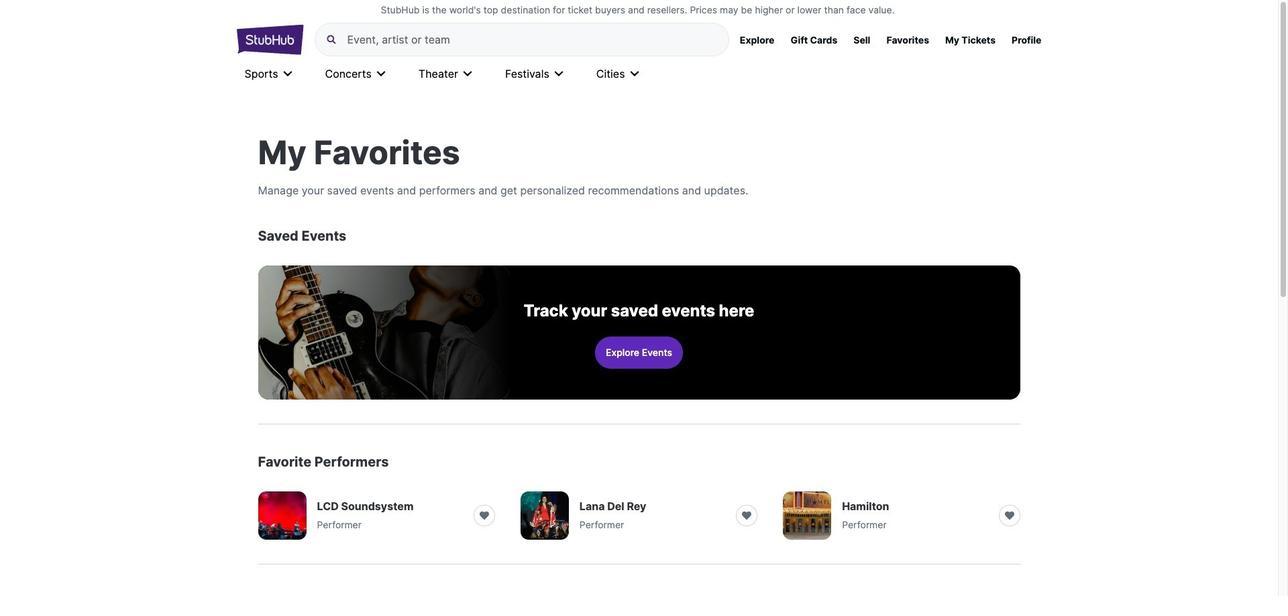 Task type: describe. For each thing, give the bounding box(es) containing it.
stubhub image
[[237, 23, 304, 56]]

lana del rey image
[[521, 492, 569, 540]]

man playing the guitar image
[[258, 266, 510, 400]]

lcd soundsystem image
[[258, 492, 306, 540]]



Task type: vqa. For each thing, say whether or not it's contained in the screenshot.
"NHL" link
no



Task type: locate. For each thing, give the bounding box(es) containing it.
hamilton image
[[783, 492, 832, 540]]

Event, artist or team search field
[[347, 32, 718, 48]]



